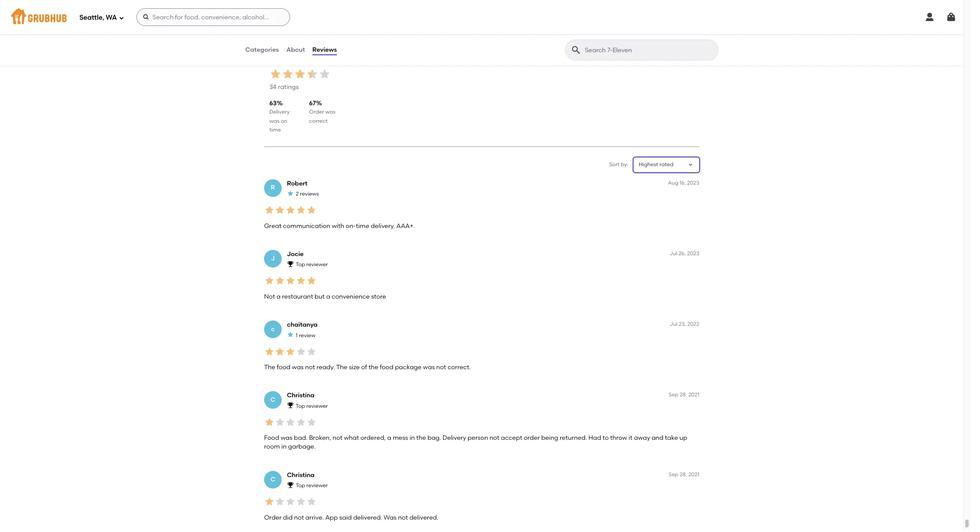 Task type: describe. For each thing, give the bounding box(es) containing it.
jocie
[[287, 251, 304, 258]]

j
[[271, 255, 275, 262]]

ready.
[[317, 364, 335, 371]]

jul 23, 2022
[[670, 321, 700, 327]]

review
[[299, 333, 316, 339]]

order
[[524, 435, 540, 442]]

store
[[371, 293, 386, 301]]

up
[[680, 435, 688, 442]]

2021 for order did not arrive. app said delivered. was not delivered.
[[689, 472, 700, 478]]

1 horizontal spatial a
[[326, 293, 330, 301]]

restaurant
[[282, 293, 313, 301]]

63 delivery was on time
[[270, 100, 290, 133]]

23,
[[679, 321, 686, 327]]

not left what
[[333, 435, 343, 442]]

2 food from the left
[[380, 364, 394, 371]]

sep 28, 2021 for order did not arrive. app said delivered. was not delivered.
[[669, 472, 700, 478]]

eleven
[[343, 54, 378, 67]]

for
[[316, 54, 331, 67]]

take
[[665, 435, 678, 442]]

said
[[339, 514, 352, 522]]

reviews
[[300, 191, 319, 197]]

chaitanya
[[287, 321, 318, 329]]

correct
[[309, 118, 328, 124]]

had
[[589, 435, 601, 442]]

the inside food was bad. broken, not what  ordered, a mess in the bag. delivery person not accept order being returned. had to throw it away and take up room in garbage.
[[417, 435, 426, 442]]

bag.
[[428, 435, 441, 442]]

was inside food was bad. broken, not what  ordered, a mess in the bag. delivery person not accept order being returned. had to throw it away and take up room in garbage.
[[281, 435, 293, 442]]

about button
[[286, 34, 306, 66]]

2 reviews
[[296, 191, 319, 197]]

1 horizontal spatial in
[[410, 435, 415, 442]]

aug
[[668, 180, 679, 186]]

a inside food was bad. broken, not what  ordered, a mess in the bag. delivery person not accept order being returned. had to throw it away and take up room in garbage.
[[387, 435, 391, 442]]

1 horizontal spatial svg image
[[925, 12, 935, 22]]

was for on
[[270, 118, 280, 124]]

what
[[344, 435, 359, 442]]

correct.
[[448, 364, 471, 371]]

being
[[542, 435, 559, 442]]

Search for food, convenience, alcohol... search field
[[136, 8, 290, 26]]

c
[[271, 326, 275, 333]]

sort by:
[[610, 162, 629, 168]]

1 delivered. from the left
[[353, 514, 382, 522]]

0 vertical spatial the
[[369, 364, 379, 371]]

1 vertical spatial in
[[282, 444, 287, 451]]

reviews for reviews for 7-eleven
[[270, 54, 313, 67]]

wa
[[106, 13, 117, 21]]

categories
[[245, 46, 279, 53]]

caret down icon image
[[687, 162, 694, 169]]

not a restaurant but a convenience store
[[264, 293, 386, 301]]

34 ratings
[[270, 84, 299, 91]]

c for order
[[271, 476, 276, 484]]

ratings
[[278, 84, 299, 91]]

delivery.
[[371, 222, 395, 230]]

2
[[296, 191, 299, 197]]

christina for bad.
[[287, 392, 315, 400]]

delivery inside food was bad. broken, not what  ordered, a mess in the bag. delivery person not accept order being returned. had to throw it away and take up room in garbage.
[[443, 435, 466, 442]]

rated
[[660, 162, 674, 168]]

on
[[281, 118, 287, 124]]

aug 16, 2023
[[668, 180, 700, 186]]

jul for the food was not ready. the size of the food package was not correct.
[[670, 321, 678, 327]]

and
[[652, 435, 664, 442]]

7-
[[333, 54, 343, 67]]

sort
[[610, 162, 620, 168]]

$3.49
[[258, 6, 271, 13]]

the food was not ready. the size of the food package was not correct.
[[264, 364, 471, 371]]

garbage.
[[288, 444, 316, 451]]

on-
[[346, 222, 356, 230]]

broken,
[[309, 435, 331, 442]]

28, for food was bad. broken, not what  ordered, a mess in the bag. delivery person not accept order being returned. had to throw it away and take up room in garbage.
[[680, 392, 687, 398]]

67 order was correct
[[309, 100, 336, 124]]

away
[[634, 435, 650, 442]]

reviewer for arrive.
[[306, 483, 328, 489]]

did
[[283, 514, 293, 522]]

not
[[264, 293, 275, 301]]

trophy icon image for bad.
[[287, 402, 294, 409]]

was right "package"
[[423, 364, 435, 371]]

not left ready.
[[305, 364, 315, 371]]

about
[[287, 46, 305, 53]]

Search 7-Eleven search field
[[584, 46, 716, 54]]

with
[[332, 222, 344, 230]]

2022
[[688, 321, 700, 327]]

2 the from the left
[[336, 364, 348, 371]]

2 horizontal spatial svg image
[[946, 12, 957, 22]]



Task type: locate. For each thing, give the bounding box(es) containing it.
reviews up the reviews for 7-eleven
[[313, 46, 337, 53]]

2021
[[689, 392, 700, 398], [689, 472, 700, 478]]

1 28, from the top
[[680, 392, 687, 398]]

was
[[325, 109, 336, 115], [270, 118, 280, 124], [292, 364, 304, 371], [423, 364, 435, 371], [281, 435, 293, 442]]

0 vertical spatial c
[[271, 396, 276, 404]]

it
[[629, 435, 633, 442]]

2023 for store
[[688, 251, 700, 257]]

time down on
[[270, 127, 281, 133]]

delivery right bag.
[[443, 435, 466, 442]]

top down the "garbage."
[[296, 483, 305, 489]]

trophy icon image down jocie
[[287, 261, 294, 268]]

the left the size
[[336, 364, 348, 371]]

2021 for food was bad. broken, not what  ordered, a mess in the bag. delivery person not accept order being returned. had to throw it away and take up room in garbage.
[[689, 392, 700, 398]]

16,
[[680, 180, 686, 186]]

delivered. right "was"
[[410, 514, 439, 522]]

sep up take
[[669, 392, 679, 398]]

food
[[277, 364, 291, 371], [380, 364, 394, 371]]

2 christina from the top
[[287, 472, 315, 479]]

0 vertical spatial 2023
[[688, 180, 700, 186]]

in
[[410, 435, 415, 442], [282, 444, 287, 451]]

star icon image
[[270, 68, 282, 80], [282, 68, 294, 80], [294, 68, 306, 80], [306, 68, 319, 80], [306, 68, 319, 80], [319, 68, 331, 80], [287, 190, 294, 197], [264, 205, 275, 216], [275, 205, 285, 216], [285, 205, 296, 216], [296, 205, 306, 216], [306, 205, 317, 216], [264, 276, 275, 286], [275, 276, 285, 286], [285, 276, 296, 286], [296, 276, 306, 286], [306, 276, 317, 286], [287, 332, 294, 339], [264, 347, 275, 357], [275, 347, 285, 357], [285, 347, 296, 357], [296, 347, 306, 357], [306, 347, 317, 357], [264, 417, 275, 428], [275, 417, 285, 428], [285, 417, 296, 428], [296, 417, 306, 428], [306, 417, 317, 428], [264, 497, 275, 508], [275, 497, 285, 508], [285, 497, 296, 508], [296, 497, 306, 508], [306, 497, 317, 508]]

2 28, from the top
[[680, 472, 687, 478]]

2023 right 26,
[[688, 251, 700, 257]]

top reviewer for but
[[296, 262, 328, 268]]

in right the "room"
[[282, 444, 287, 451]]

was inside 67 order was correct
[[325, 109, 336, 115]]

was
[[384, 514, 397, 522]]

highest
[[639, 162, 659, 168]]

0 vertical spatial time
[[270, 127, 281, 133]]

reviews for reviews
[[313, 46, 337, 53]]

2 vertical spatial reviewer
[[306, 483, 328, 489]]

food
[[264, 435, 279, 442]]

28,
[[680, 392, 687, 398], [680, 472, 687, 478]]

0 horizontal spatial delivered.
[[353, 514, 382, 522]]

jul for not a restaurant but a convenience store
[[670, 251, 678, 257]]

trophy icon image for not
[[287, 482, 294, 489]]

0 vertical spatial delivery
[[270, 109, 290, 115]]

1 vertical spatial sep
[[669, 472, 679, 478]]

delivered. right said
[[353, 514, 382, 522]]

reviews inside 'button'
[[313, 46, 337, 53]]

1 top reviewer from the top
[[296, 262, 328, 268]]

the left bag.
[[417, 435, 426, 442]]

bad.
[[294, 435, 308, 442]]

2023
[[688, 180, 700, 186], [688, 251, 700, 257]]

was inside '63 delivery was on time'
[[270, 118, 280, 124]]

categories button
[[245, 34, 279, 66]]

2 delivered. from the left
[[410, 514, 439, 522]]

was left ready.
[[292, 364, 304, 371]]

not right "did"
[[294, 514, 304, 522]]

1 2021 from the top
[[689, 392, 700, 398]]

0 vertical spatial order
[[309, 109, 324, 115]]

order inside 67 order was correct
[[309, 109, 324, 115]]

1 horizontal spatial food
[[380, 364, 394, 371]]

but
[[315, 293, 325, 301]]

3 top reviewer from the top
[[296, 483, 328, 489]]

throw
[[611, 435, 628, 442]]

0 horizontal spatial time
[[270, 127, 281, 133]]

2 top reviewer from the top
[[296, 403, 328, 409]]

0 horizontal spatial order
[[264, 514, 282, 522]]

great communication with on-time delivery. aaa+.
[[264, 222, 415, 230]]

28, down up
[[680, 472, 687, 478]]

christina up bad.
[[287, 392, 315, 400]]

0 horizontal spatial a
[[277, 293, 281, 301]]

2 sep 28, 2021 from the top
[[669, 472, 700, 478]]

63
[[270, 100, 277, 107]]

1 vertical spatial 28,
[[680, 472, 687, 478]]

26,
[[679, 251, 686, 257]]

time inside '63 delivery was on time'
[[270, 127, 281, 133]]

was for not
[[292, 364, 304, 371]]

reviewer up the broken,
[[306, 403, 328, 409]]

0 vertical spatial sep
[[669, 392, 679, 398]]

ordered,
[[361, 435, 386, 442]]

in right 'mess'
[[410, 435, 415, 442]]

food left ready.
[[277, 364, 291, 371]]

not right person
[[490, 435, 500, 442]]

0 horizontal spatial delivery
[[270, 109, 290, 115]]

0 vertical spatial 28,
[[680, 392, 687, 398]]

1 christina from the top
[[287, 392, 315, 400]]

package
[[395, 364, 422, 371]]

of
[[361, 364, 367, 371]]

returned.
[[560, 435, 587, 442]]

1 sep 28, 2021 from the top
[[669, 392, 700, 398]]

order
[[309, 109, 324, 115], [264, 514, 282, 522]]

jul left 26,
[[670, 251, 678, 257]]

the
[[264, 364, 275, 371], [336, 364, 348, 371]]

time for on-
[[356, 222, 369, 230]]

svg image
[[925, 12, 935, 22], [946, 12, 957, 22], [142, 14, 150, 21]]

top reviewer down jocie
[[296, 262, 328, 268]]

room
[[264, 444, 280, 451]]

3 top from the top
[[296, 483, 305, 489]]

christina
[[287, 392, 315, 400], [287, 472, 315, 479]]

0 vertical spatial sep 28, 2021
[[669, 392, 700, 398]]

c down the "room"
[[271, 476, 276, 484]]

reviews button
[[312, 34, 337, 66]]

1 c from the top
[[271, 396, 276, 404]]

robert
[[287, 180, 308, 187]]

reviews
[[313, 46, 337, 53], [270, 54, 313, 67]]

2 vertical spatial top reviewer
[[296, 483, 328, 489]]

28, for order did not arrive. app said delivered. was not delivered.
[[680, 472, 687, 478]]

1 vertical spatial reviews
[[270, 54, 313, 67]]

67
[[309, 100, 316, 107]]

1 2023 from the top
[[688, 180, 700, 186]]

sep for food was bad. broken, not what  ordered, a mess in the bag. delivery person not accept order being returned. had to throw it away and take up room in garbage.
[[669, 392, 679, 398]]

$3.49 delivery
[[258, 6, 292, 13]]

1 vertical spatial delivery
[[443, 435, 466, 442]]

top down jocie
[[296, 262, 305, 268]]

reviewer
[[306, 262, 328, 268], [306, 403, 328, 409], [306, 483, 328, 489]]

a right but
[[326, 293, 330, 301]]

time
[[270, 127, 281, 133], [356, 222, 369, 230]]

seattle,
[[79, 13, 104, 21]]

0 vertical spatial top
[[296, 262, 305, 268]]

sep 28, 2021 down up
[[669, 472, 700, 478]]

0 vertical spatial in
[[410, 435, 415, 442]]

jul 26, 2023
[[670, 251, 700, 257]]

top reviewer for arrive.
[[296, 483, 328, 489]]

top for bad.
[[296, 403, 305, 409]]

reviewer up the arrive.
[[306, 483, 328, 489]]

delivery
[[272, 6, 292, 13]]

0 vertical spatial christina
[[287, 392, 315, 400]]

sep
[[669, 392, 679, 398], [669, 472, 679, 478]]

1 vertical spatial the
[[417, 435, 426, 442]]

1 vertical spatial time
[[356, 222, 369, 230]]

1 horizontal spatial time
[[356, 222, 369, 230]]

top up bad.
[[296, 403, 305, 409]]

top reviewer for broken,
[[296, 403, 328, 409]]

1 vertical spatial c
[[271, 476, 276, 484]]

jul left 23,
[[670, 321, 678, 327]]

1 vertical spatial reviewer
[[306, 403, 328, 409]]

highest rated
[[639, 162, 674, 168]]

top reviewer up the arrive.
[[296, 483, 328, 489]]

trophy icon image for restaurant
[[287, 261, 294, 268]]

c up the food
[[271, 396, 276, 404]]

size
[[349, 364, 360, 371]]

2 horizontal spatial a
[[387, 435, 391, 442]]

food was bad. broken, not what  ordered, a mess in the bag. delivery person not accept order being returned. had to throw it away and take up room in garbage.
[[264, 435, 688, 451]]

1 review
[[296, 333, 316, 339]]

sep 28, 2021
[[669, 392, 700, 398], [669, 472, 700, 478]]

1 reviewer from the top
[[306, 262, 328, 268]]

trophy icon image
[[287, 261, 294, 268], [287, 402, 294, 409], [287, 482, 294, 489]]

2 vertical spatial top
[[296, 483, 305, 489]]

reviewer up but
[[306, 262, 328, 268]]

1 sep from the top
[[669, 392, 679, 398]]

0 horizontal spatial the
[[264, 364, 275, 371]]

christina down the "garbage."
[[287, 472, 315, 479]]

svg image
[[119, 15, 124, 20]]

0 horizontal spatial the
[[369, 364, 379, 371]]

1 trophy icon image from the top
[[287, 261, 294, 268]]

0 vertical spatial reviews
[[313, 46, 337, 53]]

0 vertical spatial reviewer
[[306, 262, 328, 268]]

0 vertical spatial 2021
[[689, 392, 700, 398]]

by:
[[621, 162, 629, 168]]

1 vertical spatial order
[[264, 514, 282, 522]]

was left bad.
[[281, 435, 293, 442]]

2023 right 16,
[[688, 180, 700, 186]]

was up correct
[[325, 109, 336, 115]]

was for correct
[[325, 109, 336, 115]]

sep 28, 2021 up up
[[669, 392, 700, 398]]

was left on
[[270, 118, 280, 124]]

1 the from the left
[[264, 364, 275, 371]]

1 vertical spatial sep 28, 2021
[[669, 472, 700, 478]]

time left delivery. at the top of the page
[[356, 222, 369, 230]]

the right of
[[369, 364, 379, 371]]

a right not in the bottom left of the page
[[277, 293, 281, 301]]

1 vertical spatial top reviewer
[[296, 403, 328, 409]]

reviewer for but
[[306, 262, 328, 268]]

delivery up on
[[270, 109, 290, 115]]

mess
[[393, 435, 408, 442]]

jul
[[670, 251, 678, 257], [670, 321, 678, 327]]

main navigation navigation
[[0, 0, 964, 34]]

1 vertical spatial jul
[[670, 321, 678, 327]]

order up correct
[[309, 109, 324, 115]]

reviews down about
[[270, 54, 313, 67]]

2 reviewer from the top
[[306, 403, 328, 409]]

person
[[468, 435, 488, 442]]

seattle, wa
[[79, 13, 117, 21]]

3 trophy icon image from the top
[[287, 482, 294, 489]]

great
[[264, 222, 282, 230]]

r
[[271, 184, 275, 192]]

2 2023 from the top
[[688, 251, 700, 257]]

1 vertical spatial trophy icon image
[[287, 402, 294, 409]]

sep for order did not arrive. app said delivered. was not delivered.
[[669, 472, 679, 478]]

2 vertical spatial trophy icon image
[[287, 482, 294, 489]]

0 horizontal spatial food
[[277, 364, 291, 371]]

3 reviewer from the top
[[306, 483, 328, 489]]

1 vertical spatial 2023
[[688, 251, 700, 257]]

1 food from the left
[[277, 364, 291, 371]]

reviews for 7-eleven
[[270, 54, 378, 67]]

1 horizontal spatial delivery
[[443, 435, 466, 442]]

1 jul from the top
[[670, 251, 678, 257]]

2 2021 from the top
[[689, 472, 700, 478]]

1 vertical spatial christina
[[287, 472, 315, 479]]

arrive.
[[306, 514, 324, 522]]

0 horizontal spatial in
[[282, 444, 287, 451]]

christina for not
[[287, 472, 315, 479]]

food left "package"
[[380, 364, 394, 371]]

2 c from the top
[[271, 476, 276, 484]]

a left 'mess'
[[387, 435, 391, 442]]

app
[[325, 514, 338, 522]]

sep 28, 2021 for food was bad. broken, not what  ordered, a mess in the bag. delivery person not accept order being returned. had to throw it away and take up room in garbage.
[[669, 392, 700, 398]]

top reviewer
[[296, 262, 328, 268], [296, 403, 328, 409], [296, 483, 328, 489]]

to
[[603, 435, 609, 442]]

0 vertical spatial trophy icon image
[[287, 261, 294, 268]]

a
[[277, 293, 281, 301], [326, 293, 330, 301], [387, 435, 391, 442]]

trophy icon image up bad.
[[287, 402, 294, 409]]

1 horizontal spatial order
[[309, 109, 324, 115]]

magnifying glass icon image
[[571, 45, 582, 55]]

reviewer for broken,
[[306, 403, 328, 409]]

top for restaurant
[[296, 262, 305, 268]]

c for food
[[271, 396, 276, 404]]

1 horizontal spatial the
[[336, 364, 348, 371]]

accept
[[501, 435, 523, 442]]

delivery
[[270, 109, 290, 115], [443, 435, 466, 442]]

1 top from the top
[[296, 262, 305, 268]]

the down c
[[264, 364, 275, 371]]

sep down take
[[669, 472, 679, 478]]

not left correct.
[[437, 364, 446, 371]]

communication
[[283, 222, 330, 230]]

top for not
[[296, 483, 305, 489]]

0 vertical spatial top reviewer
[[296, 262, 328, 268]]

top reviewer up the broken,
[[296, 403, 328, 409]]

0 vertical spatial jul
[[670, 251, 678, 257]]

1 vertical spatial 2021
[[689, 472, 700, 478]]

2 jul from the top
[[670, 321, 678, 327]]

aaa+.
[[397, 222, 415, 230]]

1 horizontal spatial the
[[417, 435, 426, 442]]

34
[[270, 84, 277, 91]]

28, up up
[[680, 392, 687, 398]]

1
[[296, 333, 298, 339]]

the
[[369, 364, 379, 371], [417, 435, 426, 442]]

2023 for aaa+.
[[688, 180, 700, 186]]

order did not arrive. app said delivered. was not delivered.
[[264, 514, 439, 522]]

2 top from the top
[[296, 403, 305, 409]]

convenience
[[332, 293, 370, 301]]

Sort by: field
[[639, 161, 674, 169]]

1 horizontal spatial delivered.
[[410, 514, 439, 522]]

not right "was"
[[398, 514, 408, 522]]

2 trophy icon image from the top
[[287, 402, 294, 409]]

2 sep from the top
[[669, 472, 679, 478]]

0 horizontal spatial svg image
[[142, 14, 150, 21]]

order left "did"
[[264, 514, 282, 522]]

1 vertical spatial top
[[296, 403, 305, 409]]

time for on
[[270, 127, 281, 133]]

trophy icon image up "did"
[[287, 482, 294, 489]]



Task type: vqa. For each thing, say whether or not it's contained in the screenshot.
The $2.99
no



